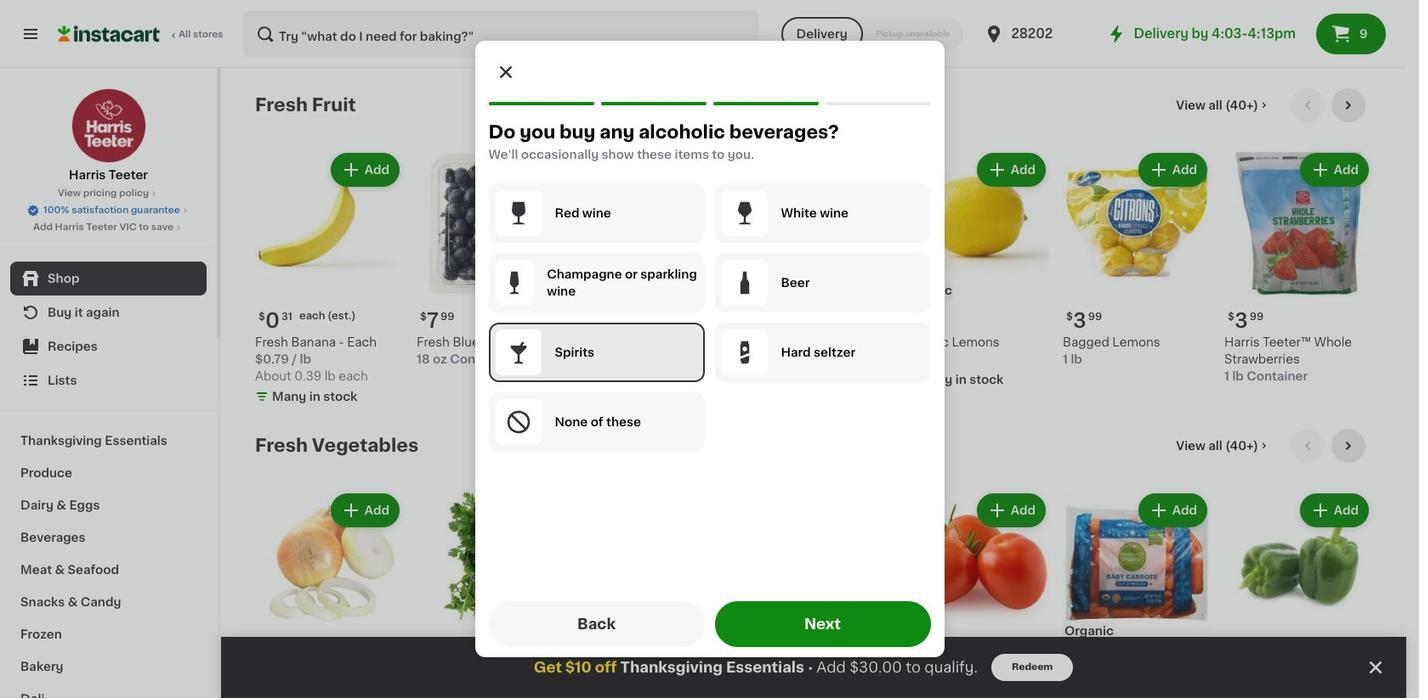 Task type: describe. For each thing, give the bounding box(es) containing it.
2 horizontal spatial stock
[[969, 374, 1004, 386]]

of
[[591, 417, 603, 429]]

4
[[750, 652, 764, 672]]

fresh for fresh fruit
[[255, 96, 308, 114]]

$10
[[565, 662, 592, 675]]

1 inside harris teeter™ whole strawberries 1 lb container
[[1224, 371, 1230, 383]]

item carousel region containing 2
[[255, 429, 1372, 699]]

save
[[151, 223, 173, 232]]

69
[[766, 653, 780, 663]]

white wine
[[781, 207, 849, 219]]

0 horizontal spatial essentials
[[105, 435, 167, 447]]

31
[[281, 312, 292, 322]]

do
[[488, 123, 516, 141]]

9 button
[[1316, 14, 1386, 54]]

truth
[[1107, 678, 1138, 690]]

delivery button
[[781, 17, 863, 51]]

carrots
[[1097, 695, 1141, 699]]

large limes
[[578, 337, 651, 349]]

back button
[[488, 602, 704, 648]]

each (est.) for $ 0 31
[[299, 311, 356, 321]]

satisfaction
[[72, 206, 129, 215]]

white
[[781, 207, 817, 219]]

next
[[804, 618, 841, 632]]

add harris teeter vic to save link
[[33, 221, 184, 235]]

view for 2
[[1176, 440, 1206, 452]]

2 horizontal spatial many
[[918, 374, 953, 386]]

$ 7 99
[[420, 311, 455, 331]]

to inside do you buy any alcoholic beverages? we'll occasionally show these items to you.
[[712, 149, 725, 161]]

bagged
[[1063, 337, 1109, 349]]

59
[[765, 312, 779, 322]]

lb right /
[[300, 354, 311, 366]]

delivery for delivery by 4:03-4:13pm
[[1134, 27, 1189, 40]]

view all (40+) button for 2
[[1169, 429, 1277, 463]]

add inside get $10 off thanksgiving essentials • add $30.00 to qualify.
[[816, 662, 846, 675]]

2 for $ 2 simple truth organic® baby carrots bag
[[1073, 652, 1086, 672]]

fresh blueberries 18 oz container
[[417, 337, 521, 366]]

meat
[[20, 565, 52, 577]]

fruit
[[312, 96, 356, 114]]

organic lemons
[[901, 337, 1000, 349]]

39
[[922, 312, 936, 322]]

9 inside button
[[1360, 28, 1368, 40]]

champagne or sparkling wine
[[547, 269, 697, 298]]

organic down $ 1 39
[[901, 337, 949, 349]]

lemons for organic lemons
[[952, 337, 1000, 349]]

beverages?
[[729, 123, 839, 141]]

alcoholic
[[639, 123, 725, 141]]

add harris teeter vic to save
[[33, 223, 173, 232]]

product group containing 7
[[417, 150, 565, 368]]

add button for fresh banana - each
[[332, 155, 398, 185]]

1 vertical spatial view
[[58, 189, 81, 198]]

0 horizontal spatial many in stock
[[272, 391, 357, 403]]

bakery
[[20, 662, 63, 673]]

meat & seafood link
[[10, 554, 207, 587]]

buy it again link
[[10, 296, 207, 330]]

harris teeter™ whole strawberries 1 lb container
[[1224, 337, 1352, 383]]

snacks & candy
[[20, 597, 121, 609]]

bagged lemons 1 lb
[[1063, 337, 1160, 366]]

$ for organic 50/50 mix
[[743, 653, 750, 663]]

items
[[675, 149, 709, 161]]

•
[[808, 661, 813, 675]]

service type group
[[781, 17, 964, 51]]

product group containing 2
[[1063, 491, 1211, 699]]

lemons for bagged lemons 1 lb
[[1112, 337, 1160, 349]]

$ 3 99 for bagged
[[1066, 311, 1102, 331]]

snacks & candy link
[[10, 587, 207, 619]]

celery
[[578, 678, 618, 690]]

oz inside fresh blueberries 18 oz container
[[433, 354, 447, 366]]

harris teeter logo image
[[71, 88, 146, 163]]

$ for organic lemons
[[905, 312, 911, 322]]

vic
[[119, 223, 137, 232]]

beverages link
[[10, 522, 207, 554]]

simple
[[1063, 678, 1104, 690]]

baby
[[1063, 695, 1094, 699]]

wine for white wine
[[820, 207, 849, 219]]

fresh fruit
[[255, 96, 356, 114]]

thanksgiving essentials link
[[10, 425, 207, 457]]

1 inside bagged lemons 1 lb
[[1063, 354, 1068, 366]]

all
[[179, 30, 191, 39]]

fresh for fresh blueberries 18 oz container
[[417, 337, 450, 349]]

$ 2 simple truth organic® baby carrots bag
[[1063, 652, 1195, 699]]

add button for harris teeter™ whole strawberries
[[1302, 155, 1367, 185]]

$1.79 element
[[1224, 645, 1372, 675]]

$ for raspberries
[[743, 312, 750, 322]]

it
[[75, 307, 83, 319]]

candy
[[81, 597, 121, 609]]

99 for bagged lemons
[[1088, 312, 1102, 322]]

show
[[602, 149, 634, 161]]

2 horizontal spatial in
[[955, 374, 967, 386]]

$ for celery
[[582, 653, 588, 663]]

meat & seafood
[[20, 565, 119, 577]]

43
[[928, 653, 941, 663]]

& for meat
[[55, 565, 65, 577]]

get $10 off thanksgiving essentials • add $30.00 to qualify.
[[534, 661, 978, 675]]

7
[[427, 311, 439, 331]]

occasionally
[[521, 149, 599, 161]]

each (est.) for $ 0 43
[[948, 652, 1005, 662]]

teeter™
[[1263, 337, 1311, 349]]

hard
[[781, 347, 811, 359]]

1 vertical spatial to
[[139, 223, 149, 232]]

fresh for fresh banana - each $0.79 / lb about 0.39 lb each
[[255, 337, 288, 349]]

fresh for fresh vegetables
[[255, 437, 308, 455]]

$ for fresh blueberries
[[420, 312, 427, 322]]

main content containing 0
[[221, 68, 1406, 699]]

red wine
[[555, 207, 611, 219]]

lb right 0.39
[[325, 371, 336, 383]]

none of these
[[555, 417, 641, 429]]

$ 0 99
[[582, 311, 618, 331]]

limes
[[615, 337, 651, 349]]

all stores link
[[58, 10, 224, 58]]

(est.) for $ 0 43
[[977, 652, 1005, 662]]

roma
[[901, 678, 936, 690]]

view for 3
[[1176, 99, 1206, 111]]

frozen link
[[10, 619, 207, 651]]

18
[[417, 354, 430, 366]]

dairy
[[20, 500, 53, 512]]

lb inside bagged lemons 1 lb
[[1071, 354, 1082, 366]]

0 vertical spatial in
[[632, 357, 643, 369]]

vegetables
[[312, 437, 418, 455]]

instacart logo image
[[58, 24, 160, 44]]

item carousel region containing 0
[[255, 88, 1372, 416]]

buy
[[48, 307, 72, 319]]

or
[[625, 269, 638, 281]]

essentials inside get $10 off thanksgiving essentials • add $30.00 to qualify.
[[726, 662, 804, 675]]

raspberries 9 oz
[[740, 337, 812, 366]]

off
[[595, 662, 617, 675]]

bag
[[1144, 695, 1168, 699]]

lists link
[[10, 364, 207, 398]]

all stores
[[179, 30, 223, 39]]

$0.43 each (estimated) element
[[901, 645, 1049, 675]]

100% satisfaction guarantee
[[43, 206, 180, 215]]

product group containing 1
[[901, 150, 1049, 392]]

delivery by 4:03-4:13pm
[[1134, 27, 1296, 40]]

by
[[1192, 27, 1209, 40]]

harris teeter
[[69, 169, 148, 181]]

view all (40+) for 2
[[1176, 440, 1258, 452]]

organic down get $10 off thanksgiving essentials • add $30.00 to qualify. in the bottom of the page
[[740, 678, 787, 690]]

each
[[347, 337, 377, 349]]



Task type: locate. For each thing, give the bounding box(es) containing it.
99 for fresh blueberries
[[441, 312, 455, 322]]

$ 2 99
[[582, 652, 617, 672]]

$ up strawberries
[[1228, 312, 1235, 322]]

1 horizontal spatial each
[[339, 371, 368, 383]]

1 horizontal spatial many
[[595, 357, 630, 369]]

wine
[[582, 207, 611, 219], [820, 207, 849, 219], [547, 286, 576, 298]]

1 horizontal spatial $ 3 99
[[1228, 311, 1264, 331]]

0 for $ 0 99
[[588, 311, 603, 331]]

1 horizontal spatial to
[[712, 149, 725, 161]]

1 vertical spatial many
[[918, 374, 953, 386]]

delivery
[[1134, 27, 1189, 40], [796, 28, 847, 40]]

guarantee
[[131, 206, 180, 215]]

0 vertical spatial view all (40+) button
[[1169, 88, 1277, 122]]

2 vertical spatial in
[[309, 391, 320, 403]]

roma tomato
[[901, 678, 984, 690]]

1 horizontal spatial stock
[[646, 357, 681, 369]]

2 lemons from the left
[[1112, 337, 1160, 349]]

99 up celery
[[603, 653, 617, 663]]

& left 'eggs'
[[56, 500, 66, 512]]

0 left 43
[[911, 652, 926, 672]]

$ up bagged
[[1066, 312, 1073, 322]]

thanksgiving inside get $10 off thanksgiving essentials • add $30.00 to qualify.
[[620, 662, 723, 675]]

1 oz from the left
[[433, 354, 447, 366]]

stock
[[646, 357, 681, 369], [969, 374, 1004, 386], [323, 391, 357, 403]]

0 vertical spatial all
[[1209, 99, 1223, 111]]

each (est.) up tomato
[[948, 652, 1005, 662]]

back
[[577, 618, 616, 632]]

0 horizontal spatial stock
[[323, 391, 357, 403]]

1 vertical spatial 9
[[740, 354, 748, 366]]

1 horizontal spatial each (est.)
[[948, 652, 1005, 662]]

$0.31 each (estimated) element
[[255, 304, 403, 334]]

2 item carousel region from the top
[[255, 429, 1372, 699]]

shop
[[48, 273, 79, 285]]

1 view all (40+) from the top
[[1176, 99, 1258, 111]]

$ left 59
[[743, 312, 750, 322]]

0 vertical spatial view all (40+)
[[1176, 99, 1258, 111]]

stock down limes
[[646, 357, 681, 369]]

1 (40+) from the top
[[1225, 99, 1258, 111]]

$ left 69
[[743, 653, 750, 663]]

& right the meat
[[55, 565, 65, 577]]

0 vertical spatial many
[[595, 357, 630, 369]]

each inside $0.43 each (estimated) element
[[948, 652, 974, 662]]

qualify.
[[925, 662, 978, 675]]

2 horizontal spatial 1
[[1224, 371, 1230, 383]]

0 vertical spatial each (est.)
[[299, 311, 356, 321]]

eggs
[[69, 500, 100, 512]]

0 horizontal spatial thanksgiving
[[20, 435, 102, 447]]

2 vertical spatial stock
[[323, 391, 357, 403]]

2 vertical spatial &
[[68, 597, 78, 609]]

0 vertical spatial (40+)
[[1225, 99, 1258, 111]]

1 horizontal spatial lemons
[[1112, 337, 1160, 349]]

99 for celery
[[603, 653, 617, 663]]

each (est.) up the -
[[299, 311, 356, 321]]

$0.79
[[255, 354, 289, 366]]

each (est.) inside $0.31 each (estimated) element
[[299, 311, 356, 321]]

fresh banana - each $0.79 / lb about 0.39 lb each
[[255, 337, 377, 383]]

0 horizontal spatial 1
[[911, 311, 920, 331]]

redeem button
[[991, 655, 1073, 682]]

wine right red
[[582, 207, 611, 219]]

you
[[520, 123, 555, 141]]

1 vertical spatial teeter
[[86, 223, 117, 232]]

$ 3 99 up bagged
[[1066, 311, 1102, 331]]

essentials up produce link
[[105, 435, 167, 447]]

100% satisfaction guarantee button
[[26, 201, 190, 218]]

2 vertical spatial harris
[[1224, 337, 1260, 349]]

2 all from the top
[[1209, 440, 1223, 452]]

$ up 18
[[420, 312, 427, 322]]

(est.) inside $0.43 each (estimated) element
[[977, 652, 1005, 662]]

1 3 from the left
[[1073, 311, 1086, 331]]

$ inside $ 0 99
[[582, 312, 588, 322]]

each for $ 0 43
[[948, 652, 974, 662]]

1 vertical spatial each (est.)
[[948, 652, 1005, 662]]

container down the blueberries on the left of page
[[450, 354, 511, 366]]

$30.00
[[850, 662, 902, 675]]

1 vertical spatial (40+)
[[1225, 440, 1258, 452]]

99 up bagged
[[1088, 312, 1102, 322]]

add button for simple truth organic® baby carrots bag
[[1140, 496, 1206, 526]]

thanksgiving essentials
[[20, 435, 167, 447]]

harris down 100%
[[55, 223, 84, 232]]

essentials
[[105, 435, 167, 447], [726, 662, 804, 675]]

50/50
[[790, 678, 827, 690]]

strawberries
[[1224, 354, 1300, 366]]

in down 0.39
[[309, 391, 320, 403]]

1 left 39
[[911, 311, 920, 331]]

next button
[[715, 602, 931, 648]]

1 vertical spatial 1
[[1063, 354, 1068, 366]]

$ up simple
[[1066, 653, 1073, 663]]

1
[[911, 311, 920, 331], [1063, 354, 1068, 366], [1224, 371, 1230, 383]]

2 oz from the left
[[751, 354, 765, 366]]

treatment tracker modal dialog
[[221, 638, 1406, 699]]

seltzer
[[814, 347, 856, 359]]

teeter down satisfaction
[[86, 223, 117, 232]]

2 vertical spatial view
[[1176, 440, 1206, 452]]

28202 button
[[984, 10, 1086, 58]]

fresh down about
[[255, 437, 308, 455]]

fresh up "$0.79"
[[255, 337, 288, 349]]

sponsored badge image
[[740, 369, 791, 379]]

2 vertical spatial 1
[[1224, 371, 1230, 383]]

view
[[1176, 99, 1206, 111], [58, 189, 81, 198], [1176, 440, 1206, 452]]

0 horizontal spatial many
[[272, 391, 306, 403]]

2 3 from the left
[[1235, 311, 1248, 331]]

delivery by 4:03-4:13pm link
[[1107, 24, 1296, 44]]

0 vertical spatial stock
[[646, 357, 681, 369]]

$ for bagged lemons
[[1066, 312, 1073, 322]]

wine down the champagne
[[547, 286, 576, 298]]

product group
[[255, 150, 403, 409], [417, 150, 565, 368], [578, 150, 726, 375], [740, 150, 888, 383], [901, 150, 1049, 392], [1063, 150, 1211, 368], [1224, 150, 1372, 385], [255, 491, 403, 699], [901, 491, 1049, 699], [1063, 491, 1211, 699], [1224, 491, 1372, 699]]

harris up strawberries
[[1224, 337, 1260, 349]]

1 vertical spatial view all (40+)
[[1176, 440, 1258, 452]]

delivery for delivery
[[796, 28, 847, 40]]

fresh inside fresh blueberries 18 oz container
[[417, 337, 450, 349]]

1 horizontal spatial in
[[632, 357, 643, 369]]

harris up pricing
[[69, 169, 106, 181]]

1 vertical spatial &
[[55, 565, 65, 577]]

organic 50/50 mix
[[740, 678, 851, 690]]

1 2 from the left
[[588, 652, 601, 672]]

$2.39 element
[[417, 645, 565, 675]]

6
[[750, 311, 764, 331]]

organic up simple
[[1065, 626, 1114, 638]]

1 horizontal spatial delivery
[[1134, 27, 1189, 40]]

0 vertical spatial 1
[[911, 311, 920, 331]]

(40+) for 2
[[1225, 440, 1258, 452]]

spirits
[[555, 347, 594, 359]]

view pricing policy link
[[58, 187, 159, 201]]

0 horizontal spatial $ 3 99
[[1066, 311, 1102, 331]]

0 horizontal spatial each (est.)
[[299, 311, 356, 321]]

$ inside $ 2 99
[[582, 653, 588, 663]]

1 horizontal spatial container
[[1247, 371, 1308, 383]]

wine inside champagne or sparkling wine
[[547, 286, 576, 298]]

to inside get $10 off thanksgiving essentials • add $30.00 to qualify.
[[906, 662, 921, 675]]

/
[[292, 354, 297, 366]]

lb down strawberries
[[1232, 371, 1244, 383]]

add button for organic lemons
[[978, 155, 1044, 185]]

1 vertical spatial thanksgiving
[[620, 662, 723, 675]]

container inside harris teeter™ whole strawberries 1 lb container
[[1247, 371, 1308, 383]]

container inside fresh blueberries 18 oz container
[[450, 354, 511, 366]]

1 vertical spatial these
[[606, 417, 641, 429]]

0 left 31
[[265, 311, 280, 331]]

(40+)
[[1225, 99, 1258, 111], [1225, 440, 1258, 452]]

in down limes
[[632, 357, 643, 369]]

$ inside $ 0 43
[[905, 653, 911, 663]]

2 (40+) from the top
[[1225, 440, 1258, 452]]

add
[[365, 164, 389, 176], [1011, 164, 1036, 176], [1172, 164, 1197, 176], [1334, 164, 1359, 176], [33, 223, 53, 232], [365, 505, 389, 517], [1011, 505, 1036, 517], [1172, 505, 1197, 517], [1334, 505, 1359, 517], [816, 662, 846, 675]]

you.
[[728, 149, 754, 161]]

each for $ 0 31
[[299, 311, 325, 321]]

buy it again
[[48, 307, 120, 319]]

2 up simple
[[1073, 652, 1086, 672]]

4:03-
[[1212, 27, 1248, 40]]

add button for bagged lemons
[[1140, 155, 1206, 185]]

100%
[[43, 206, 69, 215]]

$ up large
[[582, 312, 588, 322]]

sparkling
[[641, 269, 697, 281]]

2 up celery
[[588, 652, 601, 672]]

1 $ 3 99 from the left
[[1066, 311, 1102, 331]]

1 vertical spatial (est.)
[[977, 652, 1005, 662]]

1 vertical spatial in
[[955, 374, 967, 386]]

thanksgiving up produce
[[20, 435, 102, 447]]

(est.) up tomato
[[977, 652, 1005, 662]]

container down strawberries
[[1247, 371, 1308, 383]]

red
[[555, 207, 579, 219]]

1 vertical spatial essentials
[[726, 662, 804, 675]]

each inside fresh banana - each $0.79 / lb about 0.39 lb each
[[339, 371, 368, 383]]

many in stock down 0.39
[[272, 391, 357, 403]]

$ inside "$ 2 simple truth organic® baby carrots bag"
[[1066, 653, 1073, 663]]

1 vertical spatial all
[[1209, 440, 1223, 452]]

1 vertical spatial many in stock
[[918, 374, 1004, 386]]

1 vertical spatial stock
[[969, 374, 1004, 386]]

view all (40+) button for 3
[[1169, 88, 1277, 122]]

1 horizontal spatial (est.)
[[977, 652, 1005, 662]]

$ left 39
[[905, 312, 911, 322]]

0 horizontal spatial 3
[[1073, 311, 1086, 331]]

& for snacks
[[68, 597, 78, 609]]

1 horizontal spatial 9
[[1360, 28, 1368, 40]]

& for dairy
[[56, 500, 66, 512]]

container
[[450, 354, 511, 366], [1247, 371, 1308, 383]]

0 vertical spatial thanksgiving
[[20, 435, 102, 447]]

0 vertical spatial to
[[712, 149, 725, 161]]

4:13pm
[[1248, 27, 1296, 40]]

fresh
[[255, 96, 308, 114], [255, 337, 288, 349], [417, 337, 450, 349], [255, 437, 308, 455]]

these right of
[[606, 417, 641, 429]]

0 vertical spatial &
[[56, 500, 66, 512]]

add your shopping preferences element
[[475, 41, 944, 658]]

9 inside raspberries 9 oz
[[740, 354, 748, 366]]

2 vertical spatial many in stock
[[272, 391, 357, 403]]

99 inside $ 0 99
[[604, 312, 618, 322]]

item carousel region
[[255, 88, 1372, 416], [255, 429, 1372, 699]]

wine for red wine
[[582, 207, 611, 219]]

many in stock down limes
[[595, 357, 681, 369]]

buy
[[560, 123, 596, 141]]

$ left 31
[[258, 312, 265, 322]]

1 down bagged
[[1063, 354, 1068, 366]]

bakery link
[[10, 651, 207, 684]]

None search field
[[243, 10, 759, 58]]

thanksgiving
[[20, 435, 102, 447], [620, 662, 723, 675]]

seafood
[[68, 565, 119, 577]]

0 horizontal spatial lemons
[[952, 337, 1000, 349]]

3 up strawberries
[[1235, 311, 1248, 331]]

99 for harris teeter™ whole strawberries
[[1250, 312, 1264, 322]]

0 horizontal spatial 9
[[740, 354, 748, 366]]

2 vertical spatial to
[[906, 662, 921, 675]]

each inside $0.31 each (estimated) element
[[299, 311, 325, 321]]

each right 31
[[299, 311, 325, 321]]

thanksgiving right off on the left bottom
[[620, 662, 723, 675]]

lb inside harris teeter™ whole strawberries 1 lb container
[[1232, 371, 1244, 383]]

0 vertical spatial many in stock
[[595, 357, 681, 369]]

$ 1 39
[[905, 311, 936, 331]]

(est.) up the -
[[328, 311, 356, 321]]

$ for large limes
[[582, 312, 588, 322]]

oz
[[433, 354, 447, 366], [751, 354, 765, 366]]

1 view all (40+) button from the top
[[1169, 88, 1277, 122]]

in
[[632, 357, 643, 369], [955, 374, 967, 386], [309, 391, 320, 403]]

0 vertical spatial teeter
[[109, 169, 148, 181]]

in down organic lemons
[[955, 374, 967, 386]]

(est.) for $ 0 31
[[328, 311, 356, 321]]

2 vertical spatial each
[[948, 652, 974, 662]]

harris inside harris teeter™ whole strawberries 1 lb container
[[1224, 337, 1260, 349]]

each (est.)
[[299, 311, 356, 321], [948, 652, 1005, 662]]

0 horizontal spatial wine
[[547, 286, 576, 298]]

1 all from the top
[[1209, 99, 1223, 111]]

to right vic
[[139, 223, 149, 232]]

fresh inside fresh banana - each $0.79 / lb about 0.39 lb each
[[255, 337, 288, 349]]

3 for harris teeter™ whole strawberries
[[1235, 311, 1248, 331]]

view all (40+)
[[1176, 99, 1258, 111], [1176, 440, 1258, 452]]

0 horizontal spatial 2
[[588, 652, 601, 672]]

99 right the 7
[[441, 312, 455, 322]]

2 for $ 2 99
[[588, 652, 601, 672]]

many in stock down organic lemons
[[918, 374, 1004, 386]]

0 for $ 0 31
[[265, 311, 280, 331]]

2 2 from the left
[[1073, 652, 1086, 672]]

3 for bagged lemons
[[1073, 311, 1086, 331]]

2 $ 3 99 from the left
[[1228, 311, 1264, 331]]

1 horizontal spatial wine
[[582, 207, 611, 219]]

lemons inside bagged lemons 1 lb
[[1112, 337, 1160, 349]]

2 view all (40+) button from the top
[[1169, 429, 1277, 463]]

99 up the teeter™
[[1250, 312, 1264, 322]]

$ 3 99 for harris
[[1228, 311, 1264, 331]]

0 up large
[[588, 311, 603, 331]]

2 horizontal spatial wine
[[820, 207, 849, 219]]

produce
[[20, 468, 72, 480]]

1 horizontal spatial thanksgiving
[[620, 662, 723, 675]]

1 lemons from the left
[[952, 337, 1000, 349]]

1 horizontal spatial 3
[[1235, 311, 1248, 331]]

1 horizontal spatial 0
[[588, 311, 603, 331]]

0 vertical spatial essentials
[[105, 435, 167, 447]]

0 vertical spatial these
[[637, 149, 672, 161]]

teeter up policy
[[109, 169, 148, 181]]

0 horizontal spatial (est.)
[[328, 311, 356, 321]]

$ inside $ 1 39
[[905, 312, 911, 322]]

main content
[[221, 68, 1406, 699]]

fresh left fruit
[[255, 96, 308, 114]]

fresh up 18
[[417, 337, 450, 349]]

99 up large limes
[[604, 312, 618, 322]]

2 inside "$ 2 simple truth organic® baby carrots bag"
[[1073, 652, 1086, 672]]

0 vertical spatial 9
[[1360, 28, 1368, 40]]

oz inside raspberries 9 oz
[[751, 354, 765, 366]]

99
[[441, 312, 455, 322], [604, 312, 618, 322], [1088, 312, 1102, 322], [1250, 312, 1264, 322], [603, 653, 617, 663]]

view all (40+) button
[[1169, 88, 1277, 122], [1169, 429, 1277, 463]]

produce link
[[10, 457, 207, 490]]

0 for $ 0 43
[[911, 652, 926, 672]]

2 horizontal spatial to
[[906, 662, 921, 675]]

recipes
[[48, 341, 98, 353]]

get
[[534, 662, 562, 675]]

all for 2
[[1209, 440, 1223, 452]]

99 for large limes
[[604, 312, 618, 322]]

organic
[[903, 285, 952, 297], [901, 337, 949, 349], [1065, 626, 1114, 638], [740, 678, 787, 690]]

0 vertical spatial harris
[[69, 169, 106, 181]]

1 horizontal spatial essentials
[[726, 662, 804, 675]]

$ left 43
[[905, 653, 911, 663]]

$ 4 69
[[743, 652, 780, 672]]

99 inside $ 2 99
[[603, 653, 617, 663]]

1 vertical spatial container
[[1247, 371, 1308, 383]]

to left you.
[[712, 149, 725, 161]]

about
[[255, 371, 291, 383]]

stock down organic lemons
[[969, 374, 1004, 386]]

$ inside $ 6 59
[[743, 312, 750, 322]]

28202
[[1011, 27, 1053, 40]]

oz right 18
[[433, 354, 447, 366]]

each up tomato
[[948, 652, 974, 662]]

1 horizontal spatial many in stock
[[595, 357, 681, 369]]

policy
[[119, 189, 149, 198]]

2 horizontal spatial each
[[948, 652, 974, 662]]

0 horizontal spatial container
[[450, 354, 511, 366]]

to up roma
[[906, 662, 921, 675]]

& left "candy"
[[68, 597, 78, 609]]

0 vertical spatial each
[[299, 311, 325, 321]]

mix
[[830, 678, 851, 690]]

0 horizontal spatial each
[[299, 311, 325, 321]]

$ left off on the left bottom
[[582, 653, 588, 663]]

wine right the white
[[820, 207, 849, 219]]

many down organic lemons
[[918, 374, 953, 386]]

$ for harris teeter™ whole strawberries
[[1228, 312, 1235, 322]]

harris for harris teeter™ whole strawberries 1 lb container
[[1224, 337, 1260, 349]]

2 horizontal spatial 0
[[911, 652, 926, 672]]

organic up 39
[[903, 285, 952, 297]]

delivery inside button
[[796, 28, 847, 40]]

$ inside $ 7 99
[[420, 312, 427, 322]]

many down about
[[272, 391, 306, 403]]

product group containing 6
[[740, 150, 888, 383]]

each (est.) inside $0.43 each (estimated) element
[[948, 652, 1005, 662]]

$ inside $ 0 31
[[258, 312, 265, 322]]

0 horizontal spatial 0
[[265, 311, 280, 331]]

these inside do you buy any alcoholic beverages? we'll occasionally show these items to you.
[[637, 149, 672, 161]]

harris for harris teeter
[[69, 169, 106, 181]]

0 vertical spatial item carousel region
[[255, 88, 1372, 416]]

0 vertical spatial view
[[1176, 99, 1206, 111]]

0 horizontal spatial to
[[139, 223, 149, 232]]

many down large limes
[[595, 357, 630, 369]]

(est.) inside $0.31 each (estimated) element
[[328, 311, 356, 321]]

0 vertical spatial container
[[450, 354, 511, 366]]

0.39
[[294, 371, 322, 383]]

1 horizontal spatial oz
[[751, 354, 765, 366]]

3 up bagged
[[1073, 311, 1086, 331]]

2 horizontal spatial many in stock
[[918, 374, 1004, 386]]

whole
[[1314, 337, 1352, 349]]

1 item carousel region from the top
[[255, 88, 1372, 416]]

0 horizontal spatial oz
[[433, 354, 447, 366]]

oz up the sponsored badge 'image'
[[751, 354, 765, 366]]

99 inside $ 7 99
[[441, 312, 455, 322]]

stock down fresh banana - each $0.79 / lb about 0.39 lb each
[[323, 391, 357, 403]]

0 horizontal spatial in
[[309, 391, 320, 403]]

$ 3 99 up strawberries
[[1228, 311, 1264, 331]]

add button for roma tomato
[[978, 496, 1044, 526]]

each down "each"
[[339, 371, 368, 383]]

all for 3
[[1209, 99, 1223, 111]]

these down alcoholic
[[637, 149, 672, 161]]

$ inside $ 4 69
[[743, 653, 750, 663]]

1 down strawberries
[[1224, 371, 1230, 383]]

2 view all (40+) from the top
[[1176, 440, 1258, 452]]

1 horizontal spatial 1
[[1063, 354, 1068, 366]]

lb down bagged
[[1071, 354, 1082, 366]]

(40+) for 3
[[1225, 99, 1258, 111]]

1 vertical spatial each
[[339, 371, 368, 383]]

shop link
[[10, 262, 207, 296]]

2 vertical spatial many
[[272, 391, 306, 403]]

essentials up organic 50/50 mix
[[726, 662, 804, 675]]

1 vertical spatial harris
[[55, 223, 84, 232]]

view all (40+) for 3
[[1176, 99, 1258, 111]]



Task type: vqa. For each thing, say whether or not it's contained in the screenshot.
the bottommost a
no



